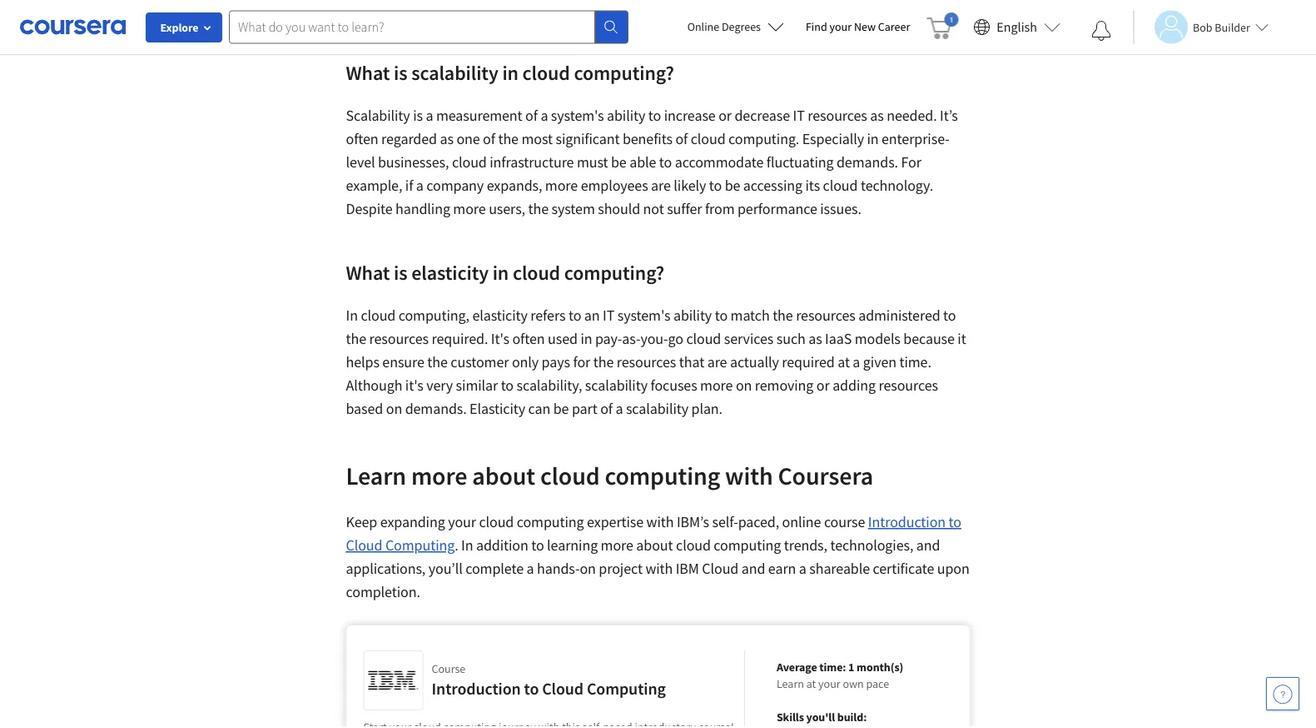 Task type: locate. For each thing, give the bounding box(es) containing it.
more inside in cloud computing, elasticity refers to an it system's ability to match the resources administered to the resources required. it's often used in pay-as-you-go cloud services such as iaas models because it helps ensure the customer only pays for the resources that are actually required at a given time. although it's very similar to scalability, scalability focuses more on removing or adding resources based on demands. elasticity can be part of a scalability plan.
[[701, 376, 733, 395]]

in inside in cloud computing, elasticity refers to an it system's ability to match the resources administered to the resources required. it's often used in pay-as-you-go cloud services such as iaas models because it helps ensure the customer only pays for the resources that are actually required at a given time. although it's very similar to scalability, scalability focuses more on removing or adding resources based on demands. elasticity can be part of a scalability plan.
[[346, 306, 358, 325]]

is inside scalability is a measurement of a system's ability to increase or decrease it resources as needed. it's often regarded as one of the most significant benefits of cloud computing. especially in enterprise- level businesses, cloud infrastructure must be able to accommodate fluctuating demands. for example, if a company expands, more employees are likely to be accessing its cloud technology. despite handling more users, the system should not suffer from performance issues.
[[413, 106, 423, 125]]

0 vertical spatial elasticity
[[412, 260, 489, 285]]

are up not at the top
[[651, 176, 671, 195]]

with inside . in addition to learning more about cloud computing trends, technologies, and applications, you'll complete a hands-on project with ibm cloud and earn a shareable certificate upon completion.
[[646, 559, 673, 578]]

with left ibm's
[[647, 513, 674, 531]]

of down increase
[[676, 130, 688, 148]]

what down despite
[[346, 260, 390, 285]]

in right .
[[462, 536, 474, 555]]

elasticity inside in cloud computing, elasticity refers to an it system's ability to match the resources administered to the resources required. it's often used in pay-as-you-go cloud services such as iaas models because it helps ensure the customer only pays for the resources that are actually required at a given time. although it's very similar to scalability, scalability focuses more on removing or adding resources based on demands. elasticity can be part of a scalability plan.
[[473, 306, 528, 325]]

to
[[649, 106, 662, 125], [660, 153, 672, 172], [710, 176, 722, 195], [569, 306, 582, 325], [715, 306, 728, 325], [944, 306, 957, 325], [501, 376, 514, 395], [949, 513, 962, 531], [532, 536, 544, 555], [524, 678, 539, 699]]

focuses
[[651, 376, 698, 395]]

and
[[917, 536, 941, 555], [742, 559, 766, 578]]

0 vertical spatial introduction
[[869, 513, 946, 531]]

with up paced,
[[726, 460, 773, 491]]

0 vertical spatial scalability
[[412, 60, 499, 85]]

2 vertical spatial be
[[554, 399, 569, 418]]

coursera
[[778, 460, 874, 491]]

hands-
[[537, 559, 580, 578]]

is up the regarded
[[413, 106, 423, 125]]

administered
[[859, 306, 941, 325]]

1 vertical spatial about
[[637, 536, 674, 555]]

often up level
[[346, 130, 379, 148]]

not
[[644, 200, 664, 218]]

regarded
[[382, 130, 437, 148]]

it
[[958, 329, 967, 348]]

1 horizontal spatial system's
[[618, 306, 671, 325]]

1 horizontal spatial cloud
[[542, 678, 584, 699]]

1 vertical spatial system's
[[618, 306, 671, 325]]

resources up especially
[[808, 106, 868, 125]]

in up helps
[[346, 306, 358, 325]]

a up most
[[541, 106, 548, 125]]

is for scalability
[[394, 60, 408, 85]]

0 horizontal spatial course
[[432, 661, 466, 676]]

the up the very
[[428, 353, 448, 372]]

1 vertical spatial computing
[[587, 678, 666, 699]]

on
[[736, 376, 752, 395], [386, 399, 402, 418], [580, 559, 596, 578]]

1 horizontal spatial often
[[513, 329, 545, 348]]

on inside . in addition to learning more about cloud computing trends, technologies, and applications, you'll complete a hands-on project with ibm cloud and earn a shareable certificate upon completion.
[[580, 559, 596, 578]]

0 horizontal spatial or
[[719, 106, 732, 125]]

1 vertical spatial be
[[725, 176, 741, 195]]

online
[[783, 513, 822, 531]]

0 vertical spatial your
[[830, 19, 852, 34]]

online degrees
[[688, 19, 761, 34]]

0 vertical spatial is
[[394, 60, 408, 85]]

scalability up measurement
[[412, 60, 499, 85]]

it
[[793, 106, 805, 125], [603, 306, 615, 325]]

cloud up most
[[523, 60, 570, 85]]

0 horizontal spatial are
[[651, 176, 671, 195]]

0 vertical spatial on
[[736, 376, 752, 395]]

more up plan.
[[701, 376, 733, 395]]

keep expanding your cloud computing expertise with ibm's self-paced, online course
[[346, 513, 869, 531]]

1 vertical spatial as
[[440, 130, 454, 148]]

2 vertical spatial as
[[809, 329, 823, 348]]

or down "required"
[[817, 376, 830, 395]]

1 horizontal spatial are
[[708, 353, 728, 372]]

to inside 'course introduction to cloud computing'
[[524, 678, 539, 699]]

on down learning
[[580, 559, 596, 578]]

technologies,
[[831, 536, 914, 555]]

what up scalability
[[346, 60, 390, 85]]

computing up ibm's
[[605, 460, 721, 491]]

1 horizontal spatial demands.
[[837, 153, 899, 172]]

technology.
[[861, 176, 934, 195]]

show notifications image
[[1092, 21, 1112, 41]]

bob
[[1194, 20, 1213, 35]]

handling
[[396, 200, 451, 218]]

2 horizontal spatial cloud
[[702, 559, 739, 578]]

suffer
[[667, 200, 703, 218]]

issues.
[[821, 200, 862, 218]]

about up project
[[637, 536, 674, 555]]

and left earn
[[742, 559, 766, 578]]

upon
[[938, 559, 970, 578]]

likely
[[674, 176, 707, 195]]

computing,
[[399, 306, 470, 325]]

with left ibm
[[646, 559, 673, 578]]

builder
[[1216, 20, 1251, 35]]

is up computing,
[[394, 260, 408, 285]]

significant
[[556, 130, 620, 148]]

2 vertical spatial cloud
[[542, 678, 584, 699]]

0 horizontal spatial often
[[346, 130, 379, 148]]

0 horizontal spatial introduction
[[432, 678, 521, 699]]

performance
[[738, 200, 818, 218]]

computing for expertise
[[517, 513, 584, 531]]

self-
[[713, 513, 739, 531]]

your up .
[[448, 513, 476, 531]]

computing? for what is scalability in cloud computing?
[[574, 60, 675, 85]]

as left needed.
[[871, 106, 884, 125]]

pay-
[[596, 329, 623, 348]]

at
[[838, 353, 850, 372], [807, 676, 817, 691]]

demands. inside in cloud computing, elasticity refers to an it system's ability to match the resources administered to the resources required. it's often used in pay-as-you-go cloud services such as iaas models because it helps ensure the customer only pays for the resources that are actually required at a given time. although it's very similar to scalability, scalability focuses more on removing or adding resources based on demands. elasticity can be part of a scalability plan.
[[405, 399, 467, 418]]

0 vertical spatial and
[[917, 536, 941, 555]]

and up certificate
[[917, 536, 941, 555]]

cloud up keep expanding your cloud computing expertise with ibm's self-paced, online course
[[541, 460, 600, 491]]

scalability down focuses
[[626, 399, 689, 418]]

able
[[630, 153, 657, 172]]

in right especially
[[868, 130, 879, 148]]

0 vertical spatial cloud
[[346, 536, 383, 555]]

1 vertical spatial ability
[[674, 306, 712, 325]]

2 vertical spatial computing
[[714, 536, 782, 555]]

own
[[843, 676, 864, 691]]

0 horizontal spatial cloud
[[346, 536, 383, 555]]

computing inside introduction to cloud computing
[[386, 536, 455, 555]]

0 vertical spatial system's
[[551, 106, 604, 125]]

at down iaas on the right of page
[[838, 353, 850, 372]]

scalability
[[412, 60, 499, 85], [585, 376, 648, 395], [626, 399, 689, 418]]

1 horizontal spatial it
[[793, 106, 805, 125]]

introduction
[[869, 513, 946, 531], [432, 678, 521, 699]]

help center image
[[1274, 684, 1294, 704]]

0 vertical spatial often
[[346, 130, 379, 148]]

0 vertical spatial as
[[871, 106, 884, 125]]

often
[[346, 130, 379, 148], [513, 329, 545, 348]]

1 vertical spatial in
[[462, 536, 474, 555]]

0 horizontal spatial about
[[473, 460, 536, 491]]

0 vertical spatial demands.
[[837, 153, 899, 172]]

0 horizontal spatial system's
[[551, 106, 604, 125]]

your right "find"
[[830, 19, 852, 34]]

needed.
[[887, 106, 938, 125]]

trends,
[[784, 536, 828, 555]]

a right if
[[416, 176, 424, 195]]

often up 'only'
[[513, 329, 545, 348]]

1 vertical spatial often
[[513, 329, 545, 348]]

computing
[[386, 536, 455, 555], [587, 678, 666, 699]]

1 vertical spatial or
[[817, 376, 830, 395]]

at down average
[[807, 676, 817, 691]]

2 vertical spatial scalability
[[626, 399, 689, 418]]

coursera image
[[20, 14, 126, 40]]

expertise
[[587, 513, 644, 531]]

cloud down the one
[[452, 153, 487, 172]]

1 vertical spatial are
[[708, 353, 728, 372]]

0 vertical spatial course
[[825, 513, 866, 531]]

month(s)
[[857, 660, 904, 675]]

0 vertical spatial about
[[473, 460, 536, 491]]

demands. down the very
[[405, 399, 467, 418]]

of inside in cloud computing, elasticity refers to an it system's ability to match the resources administered to the resources required. it's often used in pay-as-you-go cloud services such as iaas models because it helps ensure the customer only pays for the resources that are actually required at a given time. although it's very similar to scalability, scalability focuses more on removing or adding resources based on demands. elasticity can be part of a scalability plan.
[[601, 399, 613, 418]]

computing?
[[574, 60, 675, 85], [565, 260, 665, 285]]

0 vertical spatial at
[[838, 353, 850, 372]]

1
[[849, 660, 855, 675]]

cloud inside . in addition to learning more about cloud computing trends, technologies, and applications, you'll complete a hands-on project with ibm cloud and earn a shareable certificate upon completion.
[[702, 559, 739, 578]]

learn up keep
[[346, 460, 406, 491]]

1 horizontal spatial introduction
[[869, 513, 946, 531]]

2 what from the top
[[346, 260, 390, 285]]

as left the one
[[440, 130, 454, 148]]

ability up benefits
[[607, 106, 646, 125]]

computing
[[605, 460, 721, 491], [517, 513, 584, 531], [714, 536, 782, 555]]

1 vertical spatial computing?
[[565, 260, 665, 285]]

0 horizontal spatial at
[[807, 676, 817, 691]]

more up expanding
[[411, 460, 468, 491]]

more down company
[[453, 200, 486, 218]]

scalability
[[346, 106, 410, 125]]

very
[[427, 376, 453, 395]]

1 vertical spatial demands.
[[405, 399, 467, 418]]

1 horizontal spatial about
[[637, 536, 674, 555]]

of right part
[[601, 399, 613, 418]]

be up the from
[[725, 176, 741, 195]]

based
[[346, 399, 383, 418]]

scalability up part
[[585, 376, 648, 395]]

course right ibm image
[[432, 661, 466, 676]]

it's
[[406, 376, 424, 395]]

computing.
[[729, 130, 800, 148]]

or right increase
[[719, 106, 732, 125]]

elasticity up computing,
[[412, 260, 489, 285]]

0 vertical spatial computing
[[605, 460, 721, 491]]

0 vertical spatial in
[[346, 306, 358, 325]]

are inside scalability is a measurement of a system's ability to increase or decrease it resources as needed. it's often regarded as one of the most significant benefits of cloud computing. especially in enterprise- level businesses, cloud infrastructure must be able to accommodate fluctuating demands. for example, if a company expands, more employees are likely to be accessing its cloud technology. despite handling more users, the system should not suffer from performance issues.
[[651, 176, 671, 195]]

you'll
[[807, 710, 836, 725]]

be right can
[[554, 399, 569, 418]]

cloud
[[523, 60, 570, 85], [691, 130, 726, 148], [452, 153, 487, 172], [823, 176, 858, 195], [513, 260, 561, 285], [361, 306, 396, 325], [687, 329, 722, 348], [541, 460, 600, 491], [479, 513, 514, 531], [676, 536, 711, 555]]

project
[[599, 559, 643, 578]]

course up "technologies,"
[[825, 513, 866, 531]]

0 vertical spatial or
[[719, 106, 732, 125]]

0 vertical spatial what
[[346, 60, 390, 85]]

a left "hands-"
[[527, 559, 534, 578]]

cloud up helps
[[361, 306, 396, 325]]

especially
[[803, 130, 865, 148]]

2 vertical spatial is
[[394, 260, 408, 285]]

of
[[526, 106, 538, 125], [483, 130, 496, 148], [676, 130, 688, 148], [601, 399, 613, 418]]

1 horizontal spatial on
[[580, 559, 596, 578]]

level
[[346, 153, 375, 172]]

0 vertical spatial computing?
[[574, 60, 675, 85]]

course inside 'course introduction to cloud computing'
[[432, 661, 466, 676]]

1 vertical spatial course
[[432, 661, 466, 676]]

used
[[548, 329, 578, 348]]

on down actually
[[736, 376, 752, 395]]

2 vertical spatial with
[[646, 559, 673, 578]]

it right an
[[603, 306, 615, 325]]

2 horizontal spatial as
[[871, 106, 884, 125]]

1 vertical spatial what
[[346, 260, 390, 285]]

0 horizontal spatial ability
[[607, 106, 646, 125]]

new
[[855, 19, 876, 34]]

introduction inside 'course introduction to cloud computing'
[[432, 678, 521, 699]]

1 horizontal spatial at
[[838, 353, 850, 372]]

2 horizontal spatial on
[[736, 376, 752, 395]]

computing for with
[[605, 460, 721, 491]]

as left iaas on the right of page
[[809, 329, 823, 348]]

ability inside in cloud computing, elasticity refers to an it system's ability to match the resources administered to the resources required. it's often used in pay-as-you-go cloud services such as iaas models because it helps ensure the customer only pays for the resources that are actually required at a given time. although it's very similar to scalability, scalability focuses more on removing or adding resources based on demands. elasticity can be part of a scalability plan.
[[674, 306, 712, 325]]

0 horizontal spatial as
[[440, 130, 454, 148]]

such
[[777, 329, 806, 348]]

computing down paced,
[[714, 536, 782, 555]]

example,
[[346, 176, 403, 195]]

your down time:
[[819, 676, 841, 691]]

0 horizontal spatial demands.
[[405, 399, 467, 418]]

system's inside in cloud computing, elasticity refers to an it system's ability to match the resources administered to the resources required. it's often used in pay-as-you-go cloud services such as iaas models because it helps ensure the customer only pays for the resources that are actually required at a given time. although it's very similar to scalability, scalability focuses more on removing or adding resources based on demands. elasticity can be part of a scalability plan.
[[618, 306, 671, 325]]

0 vertical spatial it
[[793, 106, 805, 125]]

online
[[688, 19, 720, 34]]

1 vertical spatial learn
[[777, 676, 805, 691]]

shopping cart: 1 item image
[[927, 12, 959, 39]]

.
[[455, 536, 459, 555]]

1 horizontal spatial learn
[[777, 676, 805, 691]]

it right decrease
[[793, 106, 805, 125]]

1 vertical spatial at
[[807, 676, 817, 691]]

more down expertise
[[601, 536, 634, 555]]

cloud inside 'course introduction to cloud computing'
[[542, 678, 584, 699]]

1 horizontal spatial course
[[825, 513, 866, 531]]

is for a
[[413, 106, 423, 125]]

ensure
[[383, 353, 425, 372]]

for
[[902, 153, 922, 172]]

about
[[473, 460, 536, 491], [637, 536, 674, 555]]

shareable
[[810, 559, 871, 578]]

0 horizontal spatial in
[[346, 306, 358, 325]]

a right earn
[[799, 559, 807, 578]]

increase
[[664, 106, 716, 125]]

0 horizontal spatial computing
[[386, 536, 455, 555]]

0 vertical spatial be
[[611, 153, 627, 172]]

1 vertical spatial is
[[413, 106, 423, 125]]

1 horizontal spatial ability
[[674, 306, 712, 325]]

system's up you-
[[618, 306, 671, 325]]

1 what from the top
[[346, 60, 390, 85]]

refers
[[531, 306, 566, 325]]

decrease
[[735, 106, 791, 125]]

None search field
[[229, 10, 629, 44]]

0 horizontal spatial it
[[603, 306, 615, 325]]

1 horizontal spatial or
[[817, 376, 830, 395]]

more inside . in addition to learning more about cloud computing trends, technologies, and applications, you'll complete a hands-on project with ibm cloud and earn a shareable certificate upon completion.
[[601, 536, 634, 555]]

system's up significant
[[551, 106, 604, 125]]

ibm
[[676, 559, 700, 578]]

cloud down ibm's
[[676, 536, 711, 555]]

more
[[545, 176, 578, 195], [453, 200, 486, 218], [701, 376, 733, 395], [411, 460, 468, 491], [601, 536, 634, 555]]

about down elasticity
[[473, 460, 536, 491]]

0 vertical spatial computing
[[386, 536, 455, 555]]

2 vertical spatial your
[[819, 676, 841, 691]]

computing up learning
[[517, 513, 584, 531]]

1 vertical spatial computing
[[517, 513, 584, 531]]

more up "system"
[[545, 176, 578, 195]]

is down the what do you want to learn? text box
[[394, 60, 408, 85]]

computing inside . in addition to learning more about cloud computing trends, technologies, and applications, you'll complete a hands-on project with ibm cloud and earn a shareable certificate upon completion.
[[714, 536, 782, 555]]

cloud up accommodate
[[691, 130, 726, 148]]

1 horizontal spatial in
[[462, 536, 474, 555]]

be up employees
[[611, 153, 627, 172]]

learn down average
[[777, 676, 805, 691]]

1 vertical spatial on
[[386, 399, 402, 418]]

the up such
[[773, 306, 794, 325]]

2 vertical spatial on
[[580, 559, 596, 578]]

1 vertical spatial introduction
[[432, 678, 521, 699]]

resources inside scalability is a measurement of a system's ability to increase or decrease it resources as needed. it's often regarded as one of the most significant benefits of cloud computing. especially in enterprise- level businesses, cloud infrastructure must be able to accommodate fluctuating demands. for example, if a company expands, more employees are likely to be accessing its cloud technology. despite handling more users, the system should not suffer from performance issues.
[[808, 106, 868, 125]]

demands. up technology.
[[837, 153, 899, 172]]

it inside in cloud computing, elasticity refers to an it system's ability to match the resources administered to the resources required. it's often used in pay-as-you-go cloud services such as iaas models because it helps ensure the customer only pays for the resources that are actually required at a given time. although it's very similar to scalability, scalability focuses more on removing or adding resources based on demands. elasticity can be part of a scalability plan.
[[603, 306, 615, 325]]

0 vertical spatial are
[[651, 176, 671, 195]]

1 vertical spatial cloud
[[702, 559, 739, 578]]

in left pay-
[[581, 329, 593, 348]]

ability up the go
[[674, 306, 712, 325]]

time:
[[820, 660, 847, 675]]

1 vertical spatial it
[[603, 306, 615, 325]]

as
[[871, 106, 884, 125], [440, 130, 454, 148], [809, 329, 823, 348]]

computing? up an
[[565, 260, 665, 285]]

go
[[669, 329, 684, 348]]

benefits
[[623, 130, 673, 148]]

computing? up benefits
[[574, 60, 675, 85]]

1 horizontal spatial as
[[809, 329, 823, 348]]

elasticity up it's
[[473, 306, 528, 325]]

of up most
[[526, 106, 538, 125]]

on right based
[[386, 399, 402, 418]]

1 vertical spatial and
[[742, 559, 766, 578]]

are right that
[[708, 353, 728, 372]]

0 horizontal spatial be
[[554, 399, 569, 418]]

1 vertical spatial elasticity
[[473, 306, 528, 325]]



Task type: describe. For each thing, give the bounding box(es) containing it.
required.
[[432, 329, 488, 348]]

1 vertical spatial scalability
[[585, 376, 648, 395]]

. in addition to learning more about cloud computing trends, technologies, and applications, you'll complete a hands-on project with ibm cloud and earn a shareable certificate upon completion.
[[346, 536, 970, 601]]

from
[[705, 200, 735, 218]]

match
[[731, 306, 770, 325]]

degrees
[[722, 19, 761, 34]]

given
[[864, 353, 897, 372]]

the up helps
[[346, 329, 367, 348]]

in inside . in addition to learning more about cloud computing trends, technologies, and applications, you'll complete a hands-on project with ibm cloud and earn a shareable certificate upon completion.
[[462, 536, 474, 555]]

the left most
[[498, 130, 519, 148]]

find your new career
[[806, 19, 911, 34]]

a left given
[[853, 353, 861, 372]]

computing inside 'course introduction to cloud computing'
[[587, 678, 666, 699]]

what for what is elasticity in cloud computing?
[[346, 260, 390, 285]]

adding
[[833, 376, 876, 395]]

in cloud computing, elasticity refers to an it system's ability to match the resources administered to the resources required. it's often used in pay-as-you-go cloud services such as iaas models because it helps ensure the customer only pays for the resources that are actually required at a given time. although it's very similar to scalability, scalability focuses more on removing or adding resources based on demands. elasticity can be part of a scalability plan.
[[346, 306, 967, 418]]

introduction to cloud computing link
[[346, 513, 962, 555]]

in up measurement
[[503, 60, 519, 85]]

is for elasticity
[[394, 260, 408, 285]]

learn more about cloud computing with coursera
[[346, 460, 874, 491]]

expanding
[[380, 513, 445, 531]]

a right part
[[616, 399, 623, 418]]

system's inside scalability is a measurement of a system's ability to increase or decrease it resources as needed. it's often regarded as one of the most significant benefits of cloud computing. especially in enterprise- level businesses, cloud infrastructure must be able to accommodate fluctuating demands. for example, if a company expands, more employees are likely to be accessing its cloud technology. despite handling more users, the system should not suffer from performance issues.
[[551, 106, 604, 125]]

cloud up that
[[687, 329, 722, 348]]

despite
[[346, 200, 393, 218]]

build:
[[838, 710, 867, 725]]

at inside in cloud computing, elasticity refers to an it system's ability to match the resources administered to the resources required. it's often used in pay-as-you-go cloud services such as iaas models because it helps ensure the customer only pays for the resources that are actually required at a given time. although it's very similar to scalability, scalability focuses more on removing or adding resources based on demands. elasticity can be part of a scalability plan.
[[838, 353, 850, 372]]

learn inside average time: 1 month(s) learn at your own pace
[[777, 676, 805, 691]]

an
[[585, 306, 600, 325]]

resources down you-
[[617, 353, 677, 372]]

or inside in cloud computing, elasticity refers to an it system's ability to match the resources administered to the resources required. it's often used in pay-as-you-go cloud services such as iaas models because it helps ensure the customer only pays for the resources that are actually required at a given time. although it's very similar to scalability, scalability focuses more on removing or adding resources based on demands. elasticity can be part of a scalability plan.
[[817, 376, 830, 395]]

accessing
[[744, 176, 803, 195]]

time.
[[900, 353, 932, 372]]

at inside average time: 1 month(s) learn at your own pace
[[807, 676, 817, 691]]

1 vertical spatial your
[[448, 513, 476, 531]]

are inside in cloud computing, elasticity refers to an it system's ability to match the resources administered to the resources required. it's often used in pay-as-you-go cloud services such as iaas models because it helps ensure the customer only pays for the resources that are actually required at a given time. although it's very similar to scalability, scalability focuses more on removing or adding resources based on demands. elasticity can be part of a scalability plan.
[[708, 353, 728, 372]]

customer
[[451, 353, 509, 372]]

2 horizontal spatial be
[[725, 176, 741, 195]]

What do you want to learn? text field
[[229, 10, 596, 44]]

resources up ensure
[[369, 329, 429, 348]]

demands. inside scalability is a measurement of a system's ability to increase or decrease it resources as needed. it's often regarded as one of the most significant benefits of cloud computing. especially in enterprise- level businesses, cloud infrastructure must be able to accommodate fluctuating demands. for example, if a company expands, more employees are likely to be accessing its cloud technology. despite handling more users, the system should not suffer from performance issues.
[[837, 153, 899, 172]]

cloud up "addition"
[[479, 513, 514, 531]]

or inside scalability is a measurement of a system's ability to increase or decrease it resources as needed. it's often regarded as one of the most significant benefits of cloud computing. especially in enterprise- level businesses, cloud infrastructure must be able to accommodate fluctuating demands. for example, if a company expands, more employees are likely to be accessing its cloud technology. despite handling more users, the system should not suffer from performance issues.
[[719, 106, 732, 125]]

the right users,
[[529, 200, 549, 218]]

iaas
[[826, 329, 852, 348]]

scalability is a measurement of a system's ability to increase or decrease it resources as needed. it's often regarded as one of the most significant benefits of cloud computing. especially in enterprise- level businesses, cloud infrastructure must be able to accommodate fluctuating demands. for example, if a company expands, more employees are likely to be accessing its cloud technology. despite handling more users, the system should not suffer from performance issues.
[[346, 106, 959, 218]]

learning
[[547, 536, 598, 555]]

what is scalability in cloud computing?
[[346, 60, 675, 85]]

applications,
[[346, 559, 426, 578]]

services
[[724, 329, 774, 348]]

your inside average time: 1 month(s) learn at your own pace
[[819, 676, 841, 691]]

english
[[997, 19, 1038, 35]]

businesses,
[[378, 153, 449, 172]]

can
[[529, 399, 551, 418]]

of right the one
[[483, 130, 496, 148]]

0 vertical spatial with
[[726, 460, 773, 491]]

addition
[[476, 536, 529, 555]]

a up the regarded
[[426, 106, 433, 125]]

required
[[782, 353, 835, 372]]

in inside scalability is a measurement of a system's ability to increase or decrease it resources as needed. it's often regarded as one of the most significant benefits of cloud computing. especially in enterprise- level businesses, cloud infrastructure must be able to accommodate fluctuating demands. for example, if a company expands, more employees are likely to be accessing its cloud technology. despite handling more users, the system should not suffer from performance issues.
[[868, 130, 879, 148]]

ability inside scalability is a measurement of a system's ability to increase or decrease it resources as needed. it's often regarded as one of the most significant benefits of cloud computing. especially in enterprise- level businesses, cloud infrastructure must be able to accommodate fluctuating demands. for example, if a company expands, more employees are likely to be accessing its cloud technology. despite handling more users, the system should not suffer from performance issues.
[[607, 106, 646, 125]]

0 horizontal spatial and
[[742, 559, 766, 578]]

online degrees button
[[674, 8, 798, 45]]

often inside in cloud computing, elasticity refers to an it system's ability to match the resources administered to the resources required. it's often used in pay-as-you-go cloud services such as iaas models because it helps ensure the customer only pays for the resources that are actually required at a given time. although it's very similar to scalability, scalability focuses more on removing or adding resources based on demands. elasticity can be part of a scalability plan.
[[513, 329, 545, 348]]

completion.
[[346, 583, 421, 601]]

ibm's
[[677, 513, 710, 531]]

system
[[552, 200, 595, 218]]

similar
[[456, 376, 498, 395]]

certificate
[[873, 559, 935, 578]]

1 horizontal spatial and
[[917, 536, 941, 555]]

be inside in cloud computing, elasticity refers to an it system's ability to match the resources administered to the resources required. it's often used in pay-as-you-go cloud services such as iaas models because it helps ensure the customer only pays for the resources that are actually required at a given time. although it's very similar to scalability, scalability focuses more on removing or adding resources based on demands. elasticity can be part of a scalability plan.
[[554, 399, 569, 418]]

accommodate
[[675, 153, 764, 172]]

find
[[806, 19, 828, 34]]

pays
[[542, 353, 571, 372]]

0 horizontal spatial on
[[386, 399, 402, 418]]

computing? for what is elasticity in cloud computing?
[[565, 260, 665, 285]]

actually
[[730, 353, 780, 372]]

company
[[427, 176, 484, 195]]

introduction inside introduction to cloud computing
[[869, 513, 946, 531]]

as inside in cloud computing, elasticity refers to an it system's ability to match the resources administered to the resources required. it's often used in pay-as-you-go cloud services such as iaas models because it helps ensure the customer only pays for the resources that are actually required at a given time. although it's very similar to scalability, scalability focuses more on removing or adding resources based on demands. elasticity can be part of a scalability plan.
[[809, 329, 823, 348]]

introduction to cloud computing
[[346, 513, 962, 555]]

skills
[[777, 710, 805, 725]]

skills you'll build:
[[777, 710, 867, 725]]

it's
[[941, 106, 959, 125]]

cloud inside . in addition to learning more about cloud computing trends, technologies, and applications, you'll complete a hands-on project with ibm cloud and earn a shareable certificate upon completion.
[[676, 536, 711, 555]]

that
[[680, 353, 705, 372]]

to inside . in addition to learning more about cloud computing trends, technologies, and applications, you'll complete a hands-on project with ibm cloud and earn a shareable certificate upon completion.
[[532, 536, 544, 555]]

what for what is scalability in cloud computing?
[[346, 60, 390, 85]]

cloud inside introduction to cloud computing
[[346, 536, 383, 555]]

scalability,
[[517, 376, 583, 395]]

pace
[[867, 676, 890, 691]]

cloud up refers
[[513, 260, 561, 285]]

the right for
[[594, 353, 614, 372]]

models
[[855, 329, 901, 348]]

find your new career link
[[798, 17, 919, 37]]

removing
[[755, 376, 814, 395]]

most
[[522, 130, 553, 148]]

1 vertical spatial with
[[647, 513, 674, 531]]

average
[[777, 660, 818, 675]]

it inside scalability is a measurement of a system's ability to increase or decrease it resources as needed. it's often regarded as one of the most significant benefits of cloud computing. especially in enterprise- level businesses, cloud infrastructure must be able to accommodate fluctuating demands. for example, if a company expands, more employees are likely to be accessing its cloud technology. despite handling more users, the system should not suffer from performance issues.
[[793, 106, 805, 125]]

bob builder button
[[1134, 10, 1269, 44]]

bob builder
[[1194, 20, 1251, 35]]

resources down time. on the right of page
[[879, 376, 939, 395]]

what is elasticity in cloud computing?
[[346, 260, 665, 285]]

explore button
[[146, 12, 222, 42]]

ibm image
[[369, 656, 419, 706]]

often inside scalability is a measurement of a system's ability to increase or decrease it resources as needed. it's often regarded as one of the most significant benefits of cloud computing. especially in enterprise- level businesses, cloud infrastructure must be able to accommodate fluctuating demands. for example, if a company expands, more employees are likely to be accessing its cloud technology. despite handling more users, the system should not suffer from performance issues.
[[346, 130, 379, 148]]

resources up iaas on the right of page
[[796, 306, 856, 325]]

complete
[[466, 559, 524, 578]]

keep
[[346, 513, 378, 531]]

cloud up issues.
[[823, 176, 858, 195]]

fluctuating
[[767, 153, 834, 172]]

helps
[[346, 353, 380, 372]]

earn
[[769, 559, 797, 578]]

for
[[573, 353, 591, 372]]

measurement
[[436, 106, 523, 125]]

in down users,
[[493, 260, 509, 285]]

to inside introduction to cloud computing
[[949, 513, 962, 531]]

one
[[457, 130, 480, 148]]

expands,
[[487, 176, 543, 195]]

0 vertical spatial learn
[[346, 460, 406, 491]]

part
[[572, 399, 598, 418]]

english button
[[967, 0, 1068, 54]]

1 horizontal spatial be
[[611, 153, 627, 172]]

infrastructure
[[490, 153, 574, 172]]

in inside in cloud computing, elasticity refers to an it system's ability to match the resources administered to the resources required. it's often used in pay-as-you-go cloud services such as iaas models because it helps ensure the customer only pays for the resources that are actually required at a given time. although it's very similar to scalability, scalability focuses more on removing or adding resources based on demands. elasticity can be part of a scalability plan.
[[581, 329, 593, 348]]

only
[[512, 353, 539, 372]]

about inside . in addition to learning more about cloud computing trends, technologies, and applications, you'll complete a hands-on project with ibm cloud and earn a shareable certificate upon completion.
[[637, 536, 674, 555]]

you-
[[641, 329, 669, 348]]



Task type: vqa. For each thing, say whether or not it's contained in the screenshot.
University
no



